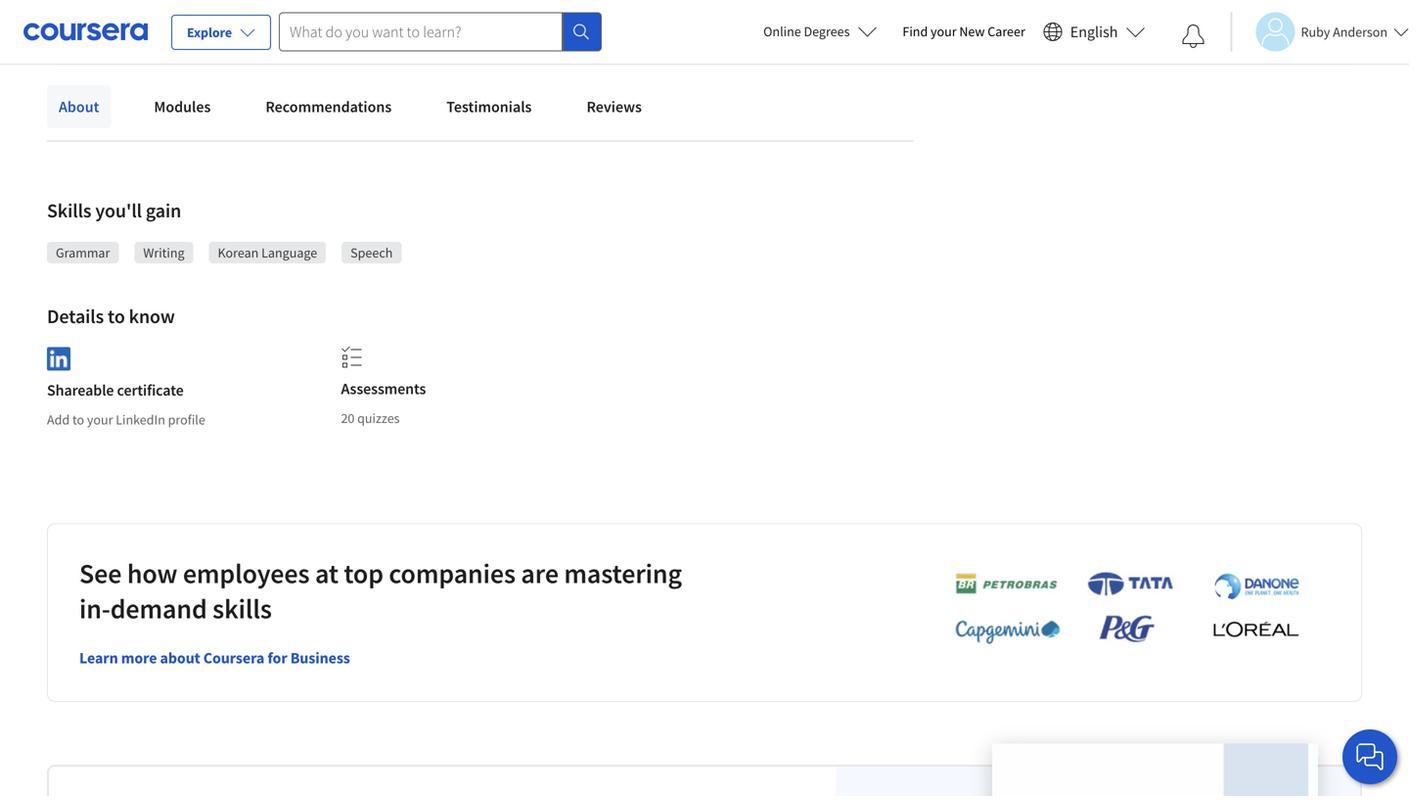 Task type: describe. For each thing, give the bounding box(es) containing it.
for
[[268, 648, 287, 668]]

chat with us image
[[1355, 741, 1386, 773]]

coursera career certificate image
[[993, 744, 1319, 796]]

What do you want to learn? text field
[[279, 12, 563, 51]]

0 horizontal spatial your
[[87, 411, 113, 429]]

korean
[[218, 244, 259, 261]]

online
[[764, 23, 802, 40]]

to for know
[[108, 304, 125, 328]]

about
[[160, 648, 200, 668]]

coursera
[[203, 648, 265, 668]]

20 quizzes
[[341, 409, 400, 427]]

skills you'll gain
[[47, 198, 181, 223]]

anderson
[[1334, 23, 1388, 41]]

ruby anderson button
[[1231, 12, 1410, 51]]

career
[[988, 23, 1026, 40]]

to for your
[[72, 411, 84, 429]]

business
[[291, 648, 350, 668]]

skills
[[47, 198, 91, 223]]

find your new career link
[[893, 20, 1036, 44]]

language
[[262, 244, 317, 261]]

see
[[79, 556, 122, 591]]

english
[[1071, 22, 1119, 42]]

linkedin
[[116, 411, 165, 429]]

explore button
[[171, 15, 271, 50]]

0 vertical spatial your
[[931, 23, 957, 40]]

coursera enterprise logos image
[[926, 571, 1318, 655]]

writing
[[143, 244, 185, 261]]

about link
[[47, 85, 111, 128]]

learn more about coursera for business
[[79, 648, 350, 668]]

recommendations link
[[254, 85, 404, 128]]

degrees
[[804, 23, 850, 40]]

profile
[[168, 411, 205, 429]]

more
[[121, 648, 157, 668]]

gain
[[146, 198, 181, 223]]



Task type: vqa. For each thing, say whether or not it's contained in the screenshot.
Online Degrees dropdown button
yes



Task type: locate. For each thing, give the bounding box(es) containing it.
are
[[521, 556, 559, 591]]

your down shareable certificate at the left
[[87, 411, 113, 429]]

testimonials
[[447, 97, 532, 117]]

top
[[344, 556, 384, 591]]

english button
[[1036, 0, 1154, 64]]

know
[[129, 304, 175, 328]]

ruby anderson
[[1302, 23, 1388, 41]]

how
[[127, 556, 178, 591]]

skills
[[213, 592, 272, 626]]

coursera image
[[23, 16, 148, 47]]

add to your linkedin profile
[[47, 411, 205, 429]]

reviews link
[[575, 85, 654, 128]]

you'll
[[95, 198, 142, 223]]

find
[[903, 23, 928, 40]]

at
[[315, 556, 339, 591]]

1 vertical spatial your
[[87, 411, 113, 429]]

explore
[[187, 23, 232, 41]]

shareable
[[47, 381, 114, 400]]

korean language
[[218, 244, 317, 261]]

reviews
[[587, 97, 642, 117]]

your right the find
[[931, 23, 957, 40]]

employees
[[183, 556, 310, 591]]

in-
[[79, 592, 110, 626]]

grammar
[[56, 244, 110, 261]]

to
[[108, 304, 125, 328], [72, 411, 84, 429]]

mastering
[[564, 556, 682, 591]]

0 vertical spatial to
[[108, 304, 125, 328]]

see how employees at top companies are mastering in-demand skills
[[79, 556, 682, 626]]

to left know
[[108, 304, 125, 328]]

your
[[931, 23, 957, 40], [87, 411, 113, 429]]

20
[[341, 409, 355, 427]]

quizzes
[[358, 409, 400, 427]]

testimonials link
[[435, 85, 544, 128]]

learn
[[79, 648, 118, 668]]

1 horizontal spatial to
[[108, 304, 125, 328]]

None search field
[[279, 12, 602, 51]]

show notifications image
[[1182, 24, 1206, 48]]

find your new career
[[903, 23, 1026, 40]]

ruby
[[1302, 23, 1331, 41]]

new
[[960, 23, 985, 40]]

online degrees button
[[748, 10, 893, 53]]

certificate
[[117, 381, 184, 400]]

speech
[[351, 244, 393, 261]]

details to know
[[47, 304, 175, 328]]

companies
[[389, 556, 516, 591]]

1 horizontal spatial your
[[931, 23, 957, 40]]

demand
[[110, 592, 207, 626]]

assessments
[[341, 379, 426, 399]]

details
[[47, 304, 104, 328]]

add
[[47, 411, 70, 429]]

shareable certificate
[[47, 381, 184, 400]]

about
[[59, 97, 99, 117]]

0 horizontal spatial to
[[72, 411, 84, 429]]

1 vertical spatial to
[[72, 411, 84, 429]]

modules link
[[142, 85, 223, 128]]

modules
[[154, 97, 211, 117]]

online degrees
[[764, 23, 850, 40]]

to right add on the left of page
[[72, 411, 84, 429]]

learn more about coursera for business link
[[79, 648, 350, 668]]

recommendations
[[266, 97, 392, 117]]



